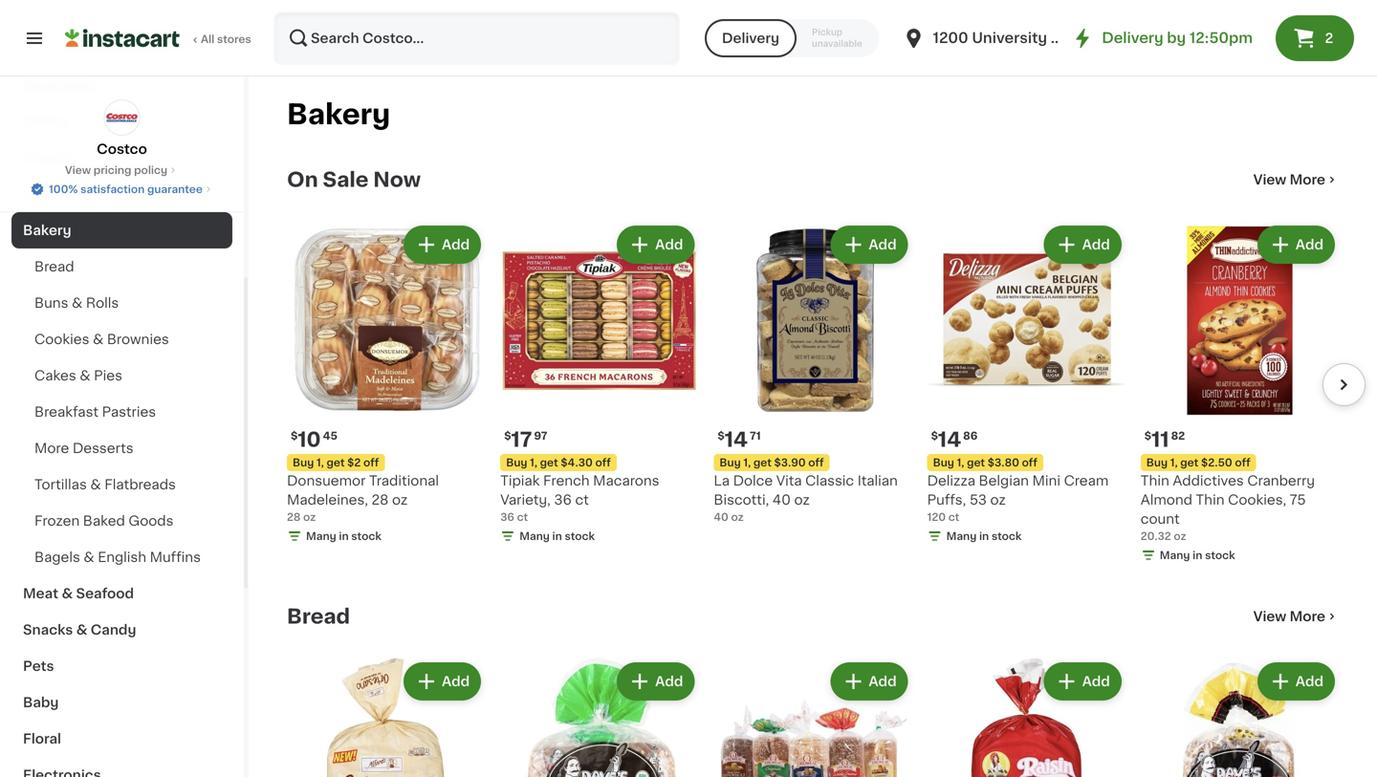 Task type: describe. For each thing, give the bounding box(es) containing it.
& for buns
[[72, 296, 83, 310]]

bagels & english muffins link
[[11, 539, 232, 576]]

oz inside the 'delizza belgian mini cream puffs, 53 oz 120 ct'
[[990, 494, 1006, 507]]

pricing
[[93, 165, 131, 175]]

off for $ 14 71
[[808, 458, 824, 468]]

goods
[[129, 514, 174, 528]]

14 for $ 14 71
[[725, 430, 748, 450]]

buy for $ 14 86
[[933, 458, 954, 468]]

donsuemor
[[287, 475, 366, 488]]

beverages
[[23, 78, 96, 92]]

beverages link
[[11, 67, 232, 103]]

oz down vita
[[794, 494, 810, 507]]

in for 17
[[552, 531, 562, 542]]

candy
[[91, 624, 136, 637]]

all
[[201, 34, 214, 44]]

many for 10
[[306, 531, 336, 542]]

& for meat
[[62, 587, 73, 601]]

off for $ 10 45
[[363, 458, 379, 468]]

1, for $ 14 71
[[743, 458, 751, 468]]

delivery button
[[705, 19, 797, 57]]

cream
[[1064, 475, 1109, 488]]

off for $ 14 86
[[1022, 458, 1037, 468]]

ave
[[1051, 31, 1078, 45]]

bread link for buns & rolls link
[[11, 249, 232, 285]]

10
[[298, 430, 321, 450]]

in for 14
[[979, 531, 989, 542]]

97
[[534, 431, 547, 442]]

cakes & pies
[[34, 369, 122, 383]]

& for cookies
[[93, 333, 104, 346]]

cookies
[[34, 333, 89, 346]]

off for $ 17 97
[[595, 458, 611, 468]]

1, for $ 17 97
[[530, 458, 537, 468]]

la
[[714, 475, 730, 488]]

stock for 11
[[1205, 551, 1235, 561]]

$ for $ 14 71
[[718, 431, 725, 442]]

oz down madeleines, on the left of page
[[303, 512, 316, 523]]

$ for $ 17 97
[[504, 431, 511, 442]]

frozen baked goods
[[34, 514, 174, 528]]

& for snacks
[[76, 624, 87, 637]]

view more for bread
[[1253, 610, 1325, 624]]

buy for $ 17 97
[[506, 458, 527, 468]]

delivery by 12:50pm
[[1102, 31, 1253, 45]]

meat & seafood link
[[11, 576, 232, 612]]

flatbreads
[[104, 478, 176, 492]]

on sale now link
[[287, 168, 421, 191]]

service type group
[[705, 19, 879, 57]]

sale
[[323, 170, 369, 190]]

oz inside 'thin addictives cranberry almond thin cookies, 75 count 20.32 oz'
[[1174, 531, 1186, 542]]

get for $ 14 86
[[967, 458, 985, 468]]

satisfaction
[[80, 184, 145, 195]]

many for 17
[[519, 531, 550, 542]]

biscotti,
[[714, 494, 769, 507]]

0 vertical spatial 28
[[372, 494, 389, 507]]

0 vertical spatial 36
[[554, 494, 572, 507]]

more for bread
[[1290, 610, 1325, 624]]

1 horizontal spatial ct
[[575, 494, 589, 507]]

brownies
[[107, 333, 169, 346]]

mini
[[1032, 475, 1061, 488]]

product group containing 10
[[287, 222, 485, 548]]

by
[[1167, 31, 1186, 45]]

almond
[[1141, 494, 1192, 507]]

$ 14 71
[[718, 430, 761, 450]]

1 vertical spatial bread
[[287, 607, 350, 627]]

100%
[[49, 184, 78, 195]]

$ 10 45
[[291, 430, 337, 450]]

view pricing policy
[[65, 165, 167, 175]]

seafood
[[76, 587, 134, 601]]

bread link for bread's 'view more' 'link'
[[287, 606, 350, 628]]

puffs,
[[927, 494, 966, 507]]

on sale now
[[287, 170, 421, 190]]

0 vertical spatial bakery
[[287, 101, 390, 128]]

english
[[98, 551, 146, 564]]

buy 1, get $3.90 off
[[720, 458, 824, 468]]

cakes
[[34, 369, 76, 383]]

delivery by 12:50pm link
[[1071, 27, 1253, 50]]

2 button
[[1276, 15, 1354, 61]]

delizza
[[927, 475, 975, 488]]

1 vertical spatial more
[[34, 442, 69, 455]]

household link
[[11, 176, 232, 212]]

item carousel region
[[260, 214, 1366, 575]]

$ for $ 11 82
[[1145, 431, 1152, 442]]

variety,
[[500, 494, 551, 507]]

& for bagels
[[84, 551, 94, 564]]

vita
[[776, 475, 802, 488]]

buy for $ 10 45
[[293, 458, 314, 468]]

75
[[1290, 494, 1306, 507]]

cookies & brownies
[[34, 333, 169, 346]]

view pricing policy link
[[65, 163, 179, 178]]

11
[[1152, 430, 1169, 450]]

14 for $ 14 86
[[938, 430, 961, 450]]

53
[[970, 494, 987, 507]]

pantry
[[23, 115, 69, 128]]

snacks & candy
[[23, 624, 136, 637]]

in for 10
[[339, 531, 349, 542]]

1200 university ave
[[933, 31, 1078, 45]]

$ 11 82
[[1145, 430, 1185, 450]]

more desserts
[[34, 442, 133, 455]]

100% satisfaction guarantee
[[49, 184, 203, 195]]

costco link
[[97, 99, 147, 159]]

bagels
[[34, 551, 80, 564]]

french
[[543, 475, 590, 488]]

more desserts link
[[11, 430, 232, 467]]

1, for $ 10 45
[[317, 458, 324, 468]]

count
[[1141, 513, 1180, 526]]

buns & rolls link
[[11, 285, 232, 321]]

muffins
[[150, 551, 201, 564]]

stock for 14
[[992, 531, 1022, 542]]

1, for $ 14 86
[[957, 458, 964, 468]]

view more link for bread
[[1253, 607, 1339, 627]]

costco logo image
[[104, 99, 140, 136]]

pets link
[[11, 648, 232, 685]]

ct inside the 'delizza belgian mini cream puffs, 53 oz 120 ct'
[[948, 512, 959, 523]]

get for $ 17 97
[[540, 458, 558, 468]]



Task type: vqa. For each thing, say whether or not it's contained in the screenshot.


Task type: locate. For each thing, give the bounding box(es) containing it.
$ for $ 14 86
[[931, 431, 938, 442]]

1 horizontal spatial 14
[[938, 430, 961, 450]]

off right $4.30
[[595, 458, 611, 468]]

71
[[750, 431, 761, 442]]

off up the classic
[[808, 458, 824, 468]]

delivery inside delivery by 12:50pm link
[[1102, 31, 1163, 45]]

delivery
[[1102, 31, 1163, 45], [722, 32, 779, 45]]

off right $2.50 on the right
[[1235, 458, 1251, 468]]

buy
[[293, 458, 314, 468], [720, 458, 741, 468], [506, 458, 527, 468], [933, 458, 954, 468], [1146, 458, 1168, 468]]

macarons
[[593, 475, 659, 488]]

2 off from the left
[[808, 458, 824, 468]]

frozen up 100%
[[23, 151, 70, 164]]

buy for $ 11 82
[[1146, 458, 1168, 468]]

1 vertical spatial thin
[[1196, 494, 1225, 507]]

get up french
[[540, 458, 558, 468]]

36 down variety,
[[500, 512, 514, 523]]

& left candy
[[76, 624, 87, 637]]

14
[[725, 430, 748, 450], [938, 430, 961, 450]]

buy 1, get $2 off
[[293, 458, 379, 468]]

many down puffs,
[[946, 531, 977, 542]]

5 get from the left
[[1180, 458, 1199, 468]]

82
[[1171, 431, 1185, 442]]

thin down the addictives
[[1196, 494, 1225, 507]]

4 buy from the left
[[933, 458, 954, 468]]

& right bagels in the bottom left of the page
[[84, 551, 94, 564]]

off right "$2"
[[363, 458, 379, 468]]

many in stock
[[306, 531, 381, 542], [519, 531, 595, 542], [946, 531, 1022, 542], [1160, 551, 1235, 561]]

1 get from the left
[[327, 458, 345, 468]]

0 vertical spatial thin
[[1141, 475, 1169, 488]]

0 horizontal spatial bread
[[34, 260, 74, 274]]

1 vertical spatial bakery
[[23, 224, 71, 237]]

traditional
[[369, 475, 439, 488]]

breakfast pastries link
[[11, 394, 232, 430]]

breakfast
[[34, 405, 99, 419]]

frozen for frozen baked goods
[[34, 514, 80, 528]]

oz right 53
[[990, 494, 1006, 507]]

more
[[1290, 173, 1325, 186], [34, 442, 69, 455], [1290, 610, 1325, 624]]

$ 14 86
[[931, 430, 978, 450]]

many down variety,
[[519, 531, 550, 542]]

4 get from the left
[[967, 458, 985, 468]]

classic
[[805, 475, 854, 488]]

0 vertical spatial bread
[[34, 260, 74, 274]]

get left "$2"
[[327, 458, 345, 468]]

many in stock down 53
[[946, 531, 1022, 542]]

1 horizontal spatial bakery
[[287, 101, 390, 128]]

12:50pm
[[1189, 31, 1253, 45]]

buns & rolls
[[34, 296, 119, 310]]

& right meat
[[62, 587, 73, 601]]

product group containing 17
[[500, 222, 698, 548]]

28 down traditional
[[372, 494, 389, 507]]

4 off from the left
[[1022, 458, 1037, 468]]

baby
[[23, 696, 59, 710]]

1 view more link from the top
[[1253, 170, 1339, 189]]

buns
[[34, 296, 68, 310]]

$ inside $ 14 86
[[931, 431, 938, 442]]

1, up dolce
[[743, 458, 751, 468]]

buy up la
[[720, 458, 741, 468]]

frozen up bagels in the bottom left of the page
[[34, 514, 80, 528]]

0 horizontal spatial thin
[[1141, 475, 1169, 488]]

household
[[23, 187, 98, 201]]

ct
[[575, 494, 589, 507], [517, 512, 528, 523], [948, 512, 959, 523]]

0 horizontal spatial 28
[[287, 512, 301, 523]]

0 horizontal spatial 40
[[714, 512, 729, 523]]

many in stock for 17
[[519, 531, 595, 542]]

3 off from the left
[[595, 458, 611, 468]]

2 view more from the top
[[1253, 610, 1325, 624]]

1 horizontal spatial bread link
[[287, 606, 350, 628]]

$ left 97
[[504, 431, 511, 442]]

1 horizontal spatial bread
[[287, 607, 350, 627]]

get for $ 11 82
[[1180, 458, 1199, 468]]

1 vertical spatial view more
[[1253, 610, 1325, 624]]

& inside "link"
[[93, 333, 104, 346]]

4 1, from the left
[[957, 458, 964, 468]]

frozen for frozen
[[23, 151, 70, 164]]

1,
[[317, 458, 324, 468], [743, 458, 751, 468], [530, 458, 537, 468], [957, 458, 964, 468], [1170, 458, 1178, 468]]

many
[[306, 531, 336, 542], [519, 531, 550, 542], [946, 531, 977, 542], [1160, 551, 1190, 561]]

$ 17 97
[[504, 430, 547, 450]]

1, down $ 11 82
[[1170, 458, 1178, 468]]

pantry link
[[11, 103, 232, 140]]

all stores
[[201, 34, 251, 44]]

thin up almond on the bottom of the page
[[1141, 475, 1169, 488]]

$ inside $ 11 82
[[1145, 431, 1152, 442]]

delizza belgian mini cream puffs, 53 oz 120 ct
[[927, 475, 1109, 523]]

many in stock down tipiak french macarons variety, 36 ct 36 ct at the left bottom of the page
[[519, 531, 595, 542]]

thin addictives cranberry almond thin cookies, 75 count 20.32 oz
[[1141, 475, 1315, 542]]

get for $ 10 45
[[327, 458, 345, 468]]

ct down variety,
[[517, 512, 528, 523]]

product group
[[287, 222, 485, 548], [500, 222, 698, 548], [714, 222, 912, 525], [927, 222, 1125, 548], [1141, 222, 1339, 567], [287, 659, 485, 777], [500, 659, 698, 777], [714, 659, 912, 777], [927, 659, 1125, 777], [1141, 659, 1339, 777]]

5 off from the left
[[1235, 458, 1251, 468]]

5 1, from the left
[[1170, 458, 1178, 468]]

delivery for delivery
[[722, 32, 779, 45]]

oz
[[392, 494, 408, 507], [794, 494, 810, 507], [990, 494, 1006, 507], [303, 512, 316, 523], [731, 512, 744, 523], [1174, 531, 1186, 542]]

2 14 from the left
[[938, 430, 961, 450]]

buy 1, get $3.80 off
[[933, 458, 1037, 468]]

get down the 86
[[967, 458, 985, 468]]

1 vertical spatial frozen
[[34, 514, 80, 528]]

view more link for on sale now
[[1253, 170, 1339, 189]]

view more for on sale now
[[1253, 173, 1325, 186]]

in down tipiak french macarons variety, 36 ct 36 ct at the left bottom of the page
[[552, 531, 562, 542]]

& for tortillas
[[90, 478, 101, 492]]

many in stock down madeleines, on the left of page
[[306, 531, 381, 542]]

0 horizontal spatial delivery
[[722, 32, 779, 45]]

stock down 'thin addictives cranberry almond thin cookies, 75 count 20.32 oz'
[[1205, 551, 1235, 561]]

view more link
[[1253, 170, 1339, 189], [1253, 607, 1339, 627]]

meat
[[23, 587, 58, 601]]

buy up the "delizza"
[[933, 458, 954, 468]]

& left rolls
[[72, 296, 83, 310]]

tortillas
[[34, 478, 87, 492]]

tortillas & flatbreads
[[34, 478, 176, 492]]

1 vertical spatial view more link
[[1253, 607, 1339, 627]]

14 left 71
[[725, 430, 748, 450]]

now
[[373, 170, 421, 190]]

view for on sale now
[[1253, 173, 1286, 186]]

1 vertical spatial 40
[[714, 512, 729, 523]]

1 view more from the top
[[1253, 173, 1325, 186]]

bakery link
[[11, 212, 232, 249]]

4 $ from the left
[[931, 431, 938, 442]]

0 vertical spatial view more
[[1253, 173, 1325, 186]]

1 1, from the left
[[317, 458, 324, 468]]

$ for $ 10 45
[[291, 431, 298, 442]]

dolce
[[733, 475, 773, 488]]

100% satisfaction guarantee button
[[30, 178, 214, 197]]

breakfast pastries
[[34, 405, 156, 419]]

buy up tipiak
[[506, 458, 527, 468]]

many down 20.32
[[1160, 551, 1190, 561]]

ct down french
[[575, 494, 589, 507]]

tortillas & flatbreads link
[[11, 467, 232, 503]]

la dolce vita classic italian biscotti, 40 oz 40 oz
[[714, 475, 898, 523]]

add
[[442, 238, 470, 252], [655, 238, 683, 252], [869, 238, 897, 252], [1082, 238, 1110, 252], [1296, 238, 1324, 252], [442, 675, 470, 689], [655, 675, 683, 689], [869, 675, 897, 689], [1082, 675, 1110, 689], [1296, 675, 1324, 689]]

get up dolce
[[753, 458, 772, 468]]

$2
[[347, 458, 361, 468]]

university
[[972, 31, 1047, 45]]

1, up tipiak
[[530, 458, 537, 468]]

1, for $ 11 82
[[1170, 458, 1178, 468]]

5 buy from the left
[[1146, 458, 1168, 468]]

all stores link
[[65, 11, 252, 65]]

1, up donsuemor
[[317, 458, 324, 468]]

1 horizontal spatial 40
[[772, 494, 791, 507]]

0 vertical spatial view more link
[[1253, 170, 1339, 189]]

$ left 71
[[718, 431, 725, 442]]

1 off from the left
[[363, 458, 379, 468]]

stock down donsuemor traditional madeleines, 28 oz 28 oz
[[351, 531, 381, 542]]

0 horizontal spatial 14
[[725, 430, 748, 450]]

1 horizontal spatial delivery
[[1102, 31, 1163, 45]]

$3.90
[[774, 458, 806, 468]]

view
[[65, 165, 91, 175], [1253, 173, 1286, 186], [1253, 610, 1286, 624]]

more for on sale now
[[1290, 173, 1325, 186]]

get up the addictives
[[1180, 458, 1199, 468]]

2 vertical spatial more
[[1290, 610, 1325, 624]]

0 horizontal spatial bakery
[[23, 224, 71, 237]]

1 buy from the left
[[293, 458, 314, 468]]

in down 53
[[979, 531, 989, 542]]

frozen link
[[11, 140, 232, 176]]

off for $ 11 82
[[1235, 458, 1251, 468]]

ct right 120
[[948, 512, 959, 523]]

$4.30
[[561, 458, 593, 468]]

2 get from the left
[[753, 458, 772, 468]]

stock down tipiak french macarons variety, 36 ct 36 ct at the left bottom of the page
[[565, 531, 595, 542]]

add button
[[405, 228, 479, 262], [619, 228, 693, 262], [832, 228, 906, 262], [1046, 228, 1120, 262], [1259, 228, 1333, 262], [405, 665, 479, 699], [619, 665, 693, 699], [832, 665, 906, 699], [1046, 665, 1120, 699], [1259, 665, 1333, 699]]

view for bread
[[1253, 610, 1286, 624]]

0 horizontal spatial 36
[[500, 512, 514, 523]]

1 vertical spatial 28
[[287, 512, 301, 523]]

frozen
[[23, 151, 70, 164], [34, 514, 80, 528]]

stock for 17
[[565, 531, 595, 542]]

many in stock down 20.32
[[1160, 551, 1235, 561]]

45
[[323, 431, 337, 442]]

$ inside $ 14 71
[[718, 431, 725, 442]]

many in stock for 10
[[306, 531, 381, 542]]

stock down the 'delizza belgian mini cream puffs, 53 oz 120 ct' at right
[[992, 531, 1022, 542]]

1 $ from the left
[[291, 431, 298, 442]]

0 horizontal spatial bread link
[[11, 249, 232, 285]]

floral link
[[11, 721, 232, 757]]

snacks & candy link
[[11, 612, 232, 648]]

oz down biscotti,
[[731, 512, 744, 523]]

get
[[327, 458, 345, 468], [753, 458, 772, 468], [540, 458, 558, 468], [967, 458, 985, 468], [1180, 458, 1199, 468]]

in down 'thin addictives cranberry almond thin cookies, 75 count 20.32 oz'
[[1193, 551, 1202, 561]]

get for $ 14 71
[[753, 458, 772, 468]]

on
[[287, 170, 318, 190]]

in down madeleines, on the left of page
[[339, 531, 349, 542]]

2
[[1325, 32, 1333, 45]]

bakery down household
[[23, 224, 71, 237]]

delivery for delivery by 12:50pm
[[1102, 31, 1163, 45]]

$2.50
[[1201, 458, 1232, 468]]

baked
[[83, 514, 125, 528]]

3 buy from the left
[[506, 458, 527, 468]]

buy down the 10
[[293, 458, 314, 468]]

cookies & brownies link
[[11, 321, 232, 358]]

desserts
[[73, 442, 133, 455]]

$ left 45
[[291, 431, 298, 442]]

many down madeleines, on the left of page
[[306, 531, 336, 542]]

1 vertical spatial 36
[[500, 512, 514, 523]]

$ left the 86
[[931, 431, 938, 442]]

20.32
[[1141, 531, 1171, 542]]

many for 11
[[1160, 551, 1190, 561]]

& right cookies
[[93, 333, 104, 346]]

bread link
[[11, 249, 232, 285], [287, 606, 350, 628]]

thin
[[1141, 475, 1169, 488], [1196, 494, 1225, 507]]

Search field
[[275, 13, 678, 63]]

cranberry
[[1247, 475, 1315, 488]]

2 view more link from the top
[[1253, 607, 1339, 627]]

product group containing 11
[[1141, 222, 1339, 567]]

2 buy from the left
[[720, 458, 741, 468]]

0 vertical spatial bread link
[[11, 249, 232, 285]]

bakery up sale
[[287, 101, 390, 128]]

buy for $ 14 71
[[720, 458, 741, 468]]

bagels & english muffins
[[34, 551, 201, 564]]

1 horizontal spatial 36
[[554, 494, 572, 507]]

delivery inside delivery button
[[722, 32, 779, 45]]

many in stock for 14
[[946, 531, 1022, 542]]

rolls
[[86, 296, 119, 310]]

$
[[291, 431, 298, 442], [718, 431, 725, 442], [504, 431, 511, 442], [931, 431, 938, 442], [1145, 431, 1152, 442]]

oz down traditional
[[392, 494, 408, 507]]

& for cakes
[[80, 369, 90, 383]]

buy 1, get $4.30 off
[[506, 458, 611, 468]]

bakery
[[287, 101, 390, 128], [23, 224, 71, 237]]

40 down vita
[[772, 494, 791, 507]]

costco
[[97, 142, 147, 156]]

many for 14
[[946, 531, 977, 542]]

0 horizontal spatial ct
[[517, 512, 528, 523]]

instacart logo image
[[65, 27, 180, 50]]

$ inside $ 17 97
[[504, 431, 511, 442]]

oz right 20.32
[[1174, 531, 1186, 542]]

1, up the "delizza"
[[957, 458, 964, 468]]

1 horizontal spatial thin
[[1196, 494, 1225, 507]]

3 get from the left
[[540, 458, 558, 468]]

$ left 82
[[1145, 431, 1152, 442]]

17
[[511, 430, 532, 450]]

0 vertical spatial 40
[[772, 494, 791, 507]]

off up the mini
[[1022, 458, 1037, 468]]

1200 university ave button
[[902, 11, 1078, 65]]

1 horizontal spatial 28
[[372, 494, 389, 507]]

in for 11
[[1193, 551, 1202, 561]]

& right tortillas
[[90, 478, 101, 492]]

3 1, from the left
[[530, 458, 537, 468]]

madeleines,
[[287, 494, 368, 507]]

0 vertical spatial more
[[1290, 173, 1325, 186]]

28 down madeleines, on the left of page
[[287, 512, 301, 523]]

2 horizontal spatial ct
[[948, 512, 959, 523]]

28
[[372, 494, 389, 507], [287, 512, 301, 523]]

40 down biscotti,
[[714, 512, 729, 523]]

14 left the 86
[[938, 430, 961, 450]]

1 vertical spatial bread link
[[287, 606, 350, 628]]

1 14 from the left
[[725, 430, 748, 450]]

2 $ from the left
[[718, 431, 725, 442]]

stock for 10
[[351, 531, 381, 542]]

3 $ from the left
[[504, 431, 511, 442]]

pets
[[23, 660, 54, 673]]

2 1, from the left
[[743, 458, 751, 468]]

pastries
[[102, 405, 156, 419]]

buy down 11
[[1146, 458, 1168, 468]]

5 $ from the left
[[1145, 431, 1152, 442]]

tipiak
[[500, 475, 540, 488]]

floral
[[23, 733, 61, 746]]

$3.80
[[988, 458, 1019, 468]]

0 vertical spatial frozen
[[23, 151, 70, 164]]

None search field
[[274, 11, 680, 65]]

$ inside '$ 10 45'
[[291, 431, 298, 442]]

& left pies
[[80, 369, 90, 383]]

many in stock for 11
[[1160, 551, 1235, 561]]

36 down french
[[554, 494, 572, 507]]

cookies,
[[1228, 494, 1286, 507]]

120
[[927, 512, 946, 523]]



